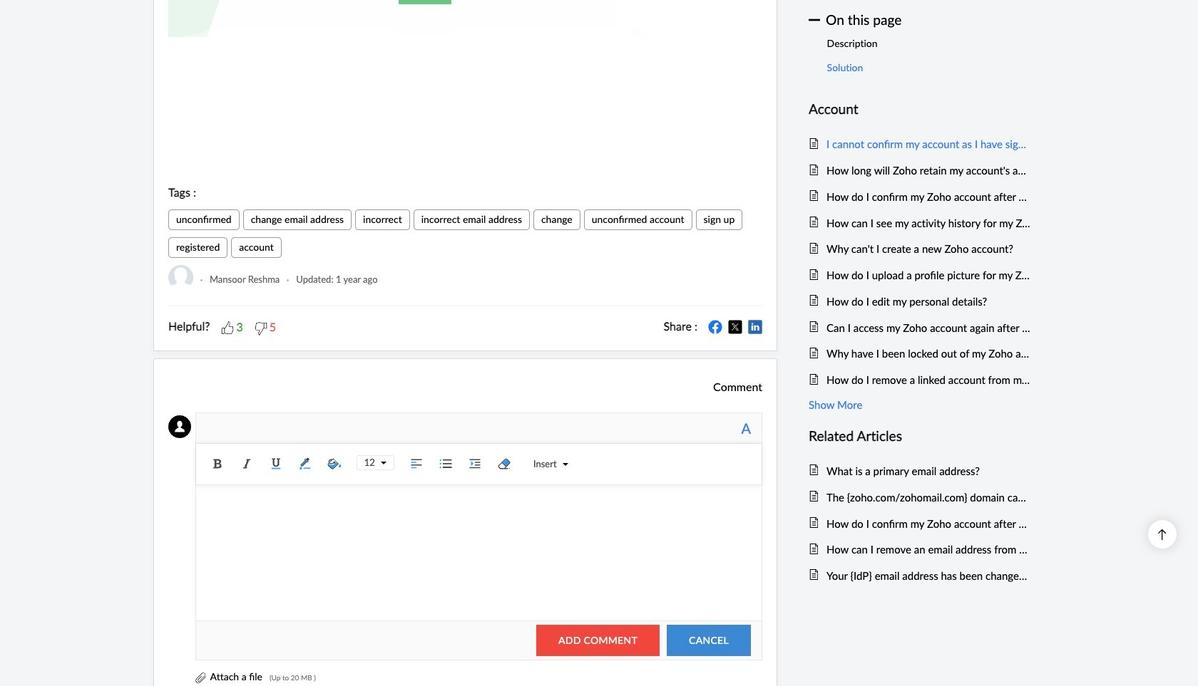 Task type: describe. For each thing, give the bounding box(es) containing it.
font size image
[[375, 461, 386, 466]]

bold (ctrl+b) image
[[207, 453, 228, 475]]

lists image
[[435, 453, 456, 475]]

background color image
[[324, 453, 345, 475]]

underline (ctrl+u) image
[[265, 453, 287, 475]]

1 heading from the top
[[809, 99, 1031, 121]]

clear formatting image
[[493, 453, 515, 475]]

font color image
[[294, 453, 316, 475]]



Task type: locate. For each thing, give the bounding box(es) containing it.
linkedin image
[[748, 320, 762, 335]]

italic (ctrl+i) image
[[236, 453, 257, 475]]

0 vertical spatial heading
[[809, 99, 1031, 121]]

twitter image
[[728, 320, 742, 335]]

2 heading from the top
[[809, 426, 1031, 448]]

indent image
[[464, 453, 486, 475]]

align image
[[406, 453, 427, 475]]

insert options image
[[557, 462, 568, 468]]

facebook image
[[708, 320, 722, 335]]

heading
[[809, 99, 1031, 121], [809, 426, 1031, 448]]

1 vertical spatial heading
[[809, 426, 1031, 448]]

a gif showing how to edit the email address that is registered incorrectly. image
[[168, 0, 762, 37]]



